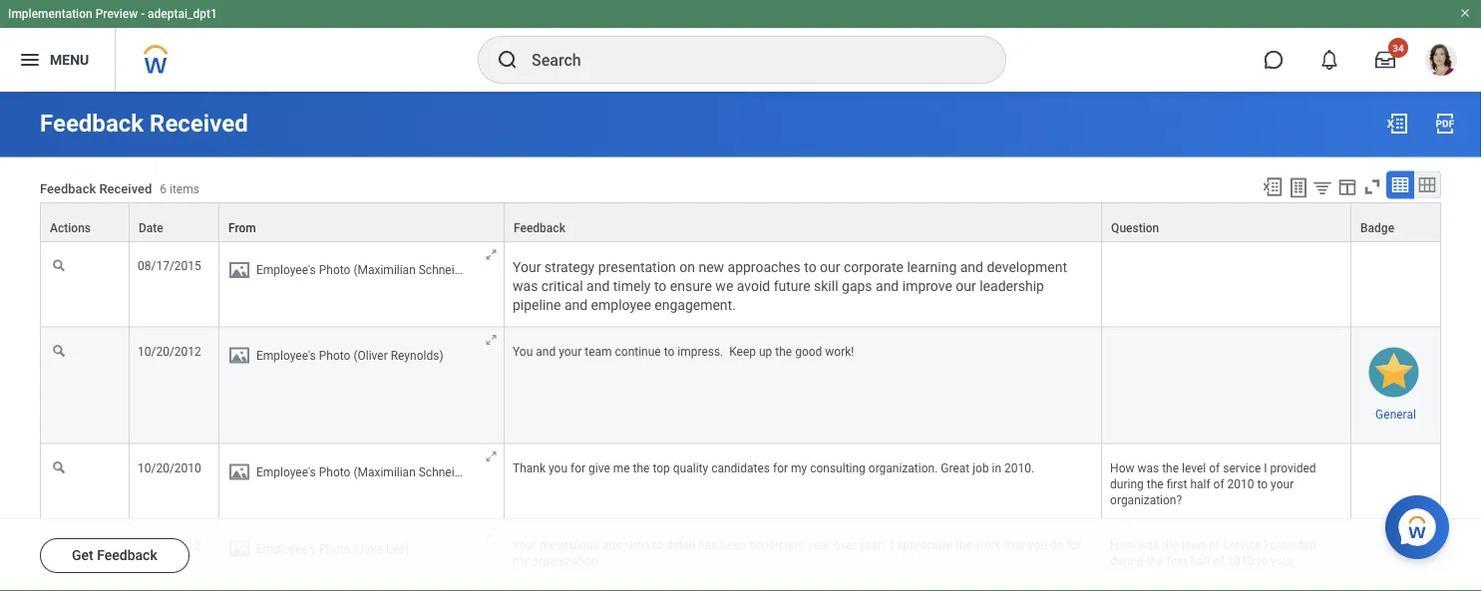 Task type: describe. For each thing, give the bounding box(es) containing it.
your for your strategy presentation on new approaches to our corporate learning and development was critical and timely to ensure we avoid future skill gaps and improve our leadership pipeline and employee engagement.
[[513, 259, 541, 275]]

employee's photo (jake lee)
[[256, 542, 409, 556]]

top
[[653, 461, 670, 475]]

ensure
[[670, 278, 712, 294]]

impress.
[[678, 344, 724, 358]]

1 horizontal spatial my
[[791, 461, 807, 475]]

4 employee's from the top
[[256, 542, 316, 556]]

34 button
[[1364, 38, 1409, 82]]

feedback for feedback received 6 items
[[40, 181, 96, 196]]

4 photo from the top
[[319, 542, 351, 556]]

thank
[[513, 461, 546, 475]]

year.
[[860, 538, 885, 552]]

08/17/2015
[[138, 259, 201, 273]]

how was the level of service i provided during the first half of 2010 to your organization? for your meticulous attention to detail has been consistent year over year.  i appreciate the work that you do for my organization.
[[1111, 538, 1320, 584]]

(jake
[[354, 542, 383, 556]]

continue
[[615, 344, 661, 358]]

your meticulous attention to detail has been consistent year over year.  i appreciate the work that you do for my organization.
[[513, 538, 1085, 568]]

detail
[[666, 538, 696, 552]]

employee's photo (maximilian schneider) for your
[[256, 263, 476, 277]]

keep
[[730, 344, 756, 358]]

fullscreen image
[[1362, 176, 1384, 198]]

organization? for thank you for give me the top quality candidates for my consulting organization. great job in 2010.
[[1111, 493, 1183, 507]]

feedback received 6 items
[[40, 181, 200, 196]]

schneider) for thank
[[419, 465, 476, 479]]

level for your meticulous attention to detail has been consistent year over year.  i appreciate the work that you do for my organization.
[[1182, 538, 1207, 552]]

(maximilian for your
[[354, 263, 416, 277]]

avoid
[[737, 278, 771, 294]]

provided for your meticulous attention to detail has been consistent year over year.  i appreciate the work that you do for my organization.
[[1271, 538, 1317, 552]]

me
[[613, 461, 630, 475]]

for inside 'your meticulous attention to detail has been consistent year over year.  i appreciate the work that you do for my organization.'
[[1067, 538, 1082, 552]]

date
[[139, 221, 163, 235]]

from button
[[220, 203, 504, 241]]

search image
[[496, 48, 520, 72]]

we
[[716, 278, 734, 294]]

6
[[160, 182, 167, 196]]

great
[[941, 461, 970, 475]]

employee's for your
[[256, 263, 316, 277]]

profile logan mcneil image
[[1426, 44, 1458, 80]]

first for thank you for give me the top quality candidates for my consulting organization. great job in 2010.
[[1167, 477, 1188, 491]]

question button
[[1103, 203, 1351, 241]]

thank you for give me the top quality candidates for my consulting organization. great job in 2010.
[[513, 461, 1035, 475]]

question
[[1112, 221, 1160, 235]]

your for your meticulous attention to detail has been consistent year over year.  i appreciate the work that you do for my organization.
[[513, 538, 537, 552]]

development
[[987, 259, 1068, 275]]

consulting
[[810, 461, 866, 475]]

new
[[699, 259, 725, 275]]

timely
[[613, 278, 651, 294]]

your strategy presentation on new approaches to our corporate learning and development was critical and timely to ensure we avoid future skill gaps and improve our leadership pipeline and employee engagement.
[[513, 259, 1071, 313]]

3 row from the top
[[40, 444, 1442, 521]]

photo for your
[[319, 263, 351, 277]]

work
[[976, 538, 1002, 552]]

1 horizontal spatial organization.
[[869, 461, 938, 475]]

image image for thank
[[228, 460, 251, 484]]

team
[[585, 344, 612, 358]]

cell for thank you for give me the top quality candidates for my consulting organization. great job in 2010.
[[1352, 444, 1442, 521]]

received for feedback received 6 items
[[99, 181, 152, 196]]

justify image
[[18, 48, 42, 72]]

actions column header
[[40, 202, 130, 243]]

date button
[[130, 203, 219, 241]]

your for your meticulous attention to detail has been consistent year over year.  i appreciate the work that you do for my organization.
[[1271, 554, 1294, 568]]

badge button
[[1352, 203, 1441, 241]]

feedback received
[[40, 109, 248, 138]]

attention
[[602, 538, 650, 552]]

click to view/edit grid preferences image
[[1337, 176, 1359, 198]]

leadership
[[980, 278, 1045, 294]]

export to excel image
[[1386, 112, 1410, 136]]

(maximilian for thank
[[354, 465, 416, 479]]

export to worksheets image
[[1287, 176, 1311, 200]]

work!
[[826, 344, 855, 358]]

10/20/2010 for your meticulous attention to detail has been consistent year over year.  i appreciate the work that you do for my organization.
[[138, 538, 201, 552]]

approaches
[[728, 259, 801, 275]]

actions
[[50, 221, 91, 235]]

0 vertical spatial your
[[559, 344, 582, 358]]

level for thank you for give me the top quality candidates for my consulting organization. great job in 2010.
[[1182, 461, 1207, 475]]

schneider) for your
[[419, 263, 476, 277]]

feedback button
[[505, 203, 1102, 241]]

do
[[1051, 538, 1064, 552]]

general
[[1376, 407, 1417, 421]]

meticulous
[[540, 538, 599, 552]]

items
[[170, 182, 200, 196]]

you inside 'your meticulous attention to detail has been consistent year over year.  i appreciate the work that you do for my organization.'
[[1029, 538, 1048, 552]]

date column header
[[130, 202, 220, 243]]

and down 'corporate' at the right of the page
[[876, 278, 899, 294]]

grow image for you and your team continue to impress.  keep up the good work!
[[484, 332, 499, 347]]

cell for your meticulous attention to detail has been consistent year over year.  i appreciate the work that you do for my organization.
[[1352, 521, 1442, 592]]

feedback for feedback received
[[40, 109, 144, 138]]

grow image for thank you for give me the top quality candidates for my consulting organization. great job in 2010.
[[484, 449, 499, 464]]

table image
[[1391, 175, 1411, 195]]

feedback for feedback
[[514, 221, 566, 235]]

corporate
[[844, 259, 904, 275]]

been
[[721, 538, 747, 552]]

has
[[699, 538, 718, 552]]

how was the level of service i provided during the first half of 2010 to your organization? for thank you for give me the top quality candidates for my consulting organization. great job in 2010.
[[1111, 461, 1320, 507]]

reynolds)
[[391, 348, 444, 362]]

(oliver
[[354, 348, 388, 362]]

strategy
[[545, 259, 595, 275]]

received for feedback received
[[150, 109, 248, 138]]

employee's photo (oliver reynolds) cell
[[220, 327, 505, 444]]

how for thank you for give me the top quality candidates for my consulting organization. great job in 2010.
[[1111, 461, 1135, 475]]

lee)
[[386, 542, 409, 556]]

was for your meticulous attention to detail has been consistent year over year.  i appreciate the work that you do for my organization.
[[1138, 538, 1160, 552]]

get feedback
[[72, 548, 157, 564]]

4 row from the top
[[40, 521, 1442, 592]]

consistent
[[750, 538, 805, 552]]

i inside 'your meticulous attention to detail has been consistent year over year.  i appreciate the work that you do for my organization.'
[[891, 538, 894, 552]]

menu button
[[0, 28, 115, 92]]

employee's photo (oliver reynolds)
[[256, 348, 444, 362]]

gaps
[[842, 278, 873, 294]]

you and your team continue to impress.  keep up the good work!
[[513, 344, 855, 358]]

-
[[141, 7, 145, 21]]

employee's photo (maximilian schneider) cell for thank
[[220, 444, 505, 521]]

and down critical
[[565, 296, 588, 313]]

employee's photo (maximilian schneider) for thank
[[256, 465, 476, 479]]

image image for you
[[228, 343, 251, 367]]

10/20/2012
[[138, 344, 201, 358]]

provided for thank you for give me the top quality candidates for my consulting organization. great job in 2010.
[[1271, 461, 1317, 475]]



Task type: vqa. For each thing, say whether or not it's contained in the screenshot.
PROVIDED related to Your meticulous attention to detail has been consistent year over year.  I appreciate the work that you do for my organization.
yes



Task type: locate. For each thing, give the bounding box(es) containing it.
10/20/2010 for thank you for give me the top quality candidates for my consulting organization. great job in 2010.
[[138, 461, 201, 475]]

(maximilian
[[354, 263, 416, 277], [354, 465, 416, 479]]

from
[[229, 221, 256, 235]]

(maximilian up lee)
[[354, 465, 416, 479]]

0 vertical spatial organization.
[[869, 461, 938, 475]]

photo down from popup button
[[319, 263, 351, 277]]

quality
[[673, 461, 709, 475]]

during for thank you for give me the top quality candidates for my consulting organization. great job in 2010.
[[1111, 477, 1144, 491]]

notifications large image
[[1320, 50, 1340, 70]]

2 row from the top
[[40, 327, 1442, 444]]

i
[[1265, 461, 1268, 475], [891, 538, 894, 552], [1265, 538, 1268, 552]]

grow image left the you
[[484, 332, 499, 347]]

2010
[[1228, 477, 1255, 491], [1228, 554, 1255, 568]]

0 horizontal spatial our
[[820, 259, 841, 275]]

implementation
[[8, 7, 92, 21]]

cell for your strategy presentation on new approaches to our corporate learning and development was critical and timely to ensure we avoid future skill gaps and improve our leadership pipeline and employee engagement.
[[1352, 242, 1442, 327]]

1 service from the top
[[1224, 461, 1262, 475]]

0 vertical spatial (maximilian
[[354, 263, 416, 277]]

organization?
[[1111, 493, 1183, 507], [1111, 570, 1183, 584]]

general link
[[1376, 403, 1417, 421]]

preview
[[95, 7, 138, 21]]

you left do
[[1029, 538, 1048, 552]]

select to filter grid data image
[[1312, 177, 1334, 198]]

photo
[[319, 263, 351, 277], [319, 348, 351, 362], [319, 465, 351, 479], [319, 542, 351, 556]]

photo up employee's photo (jake lee)
[[319, 465, 351, 479]]

photo for thank
[[319, 465, 351, 479]]

2 employee's from the top
[[256, 348, 316, 362]]

employee's photo (maximilian schneider) cell down from popup button
[[220, 242, 505, 327]]

1 vertical spatial 10/20/2010
[[138, 538, 201, 552]]

get feedback button
[[40, 539, 189, 574]]

1 vertical spatial employee's photo (maximilian schneider) cell
[[220, 444, 505, 521]]

1 vertical spatial received
[[99, 181, 152, 196]]

2 during from the top
[[1111, 554, 1144, 568]]

2 your from the top
[[513, 538, 537, 552]]

2 organization? from the top
[[1111, 570, 1183, 584]]

grow image
[[484, 332, 499, 347], [484, 449, 499, 464]]

0 vertical spatial level
[[1182, 461, 1207, 475]]

image image for your
[[228, 258, 251, 282]]

1 horizontal spatial our
[[956, 278, 977, 294]]

pipeline
[[513, 296, 561, 313]]

badge
[[1361, 221, 1395, 235]]

for right do
[[1067, 538, 1082, 552]]

employee's inside "cell"
[[256, 348, 316, 362]]

how for your meticulous attention to detail has been consistent year over year.  i appreciate the work that you do for my organization.
[[1111, 538, 1135, 552]]

1 level from the top
[[1182, 461, 1207, 475]]

menu banner
[[0, 0, 1482, 92]]

1 schneider) from the top
[[419, 263, 476, 277]]

half
[[1191, 477, 1211, 491], [1191, 554, 1211, 568]]

0 horizontal spatial my
[[513, 554, 529, 568]]

photo inside your strategy presentation on new approaches to our corporate learning and development was critical and timely to ensure we avoid future skill gaps and improve our leadership pipeline and employee engagement. row
[[319, 263, 351, 277]]

and up employee on the left of the page
[[587, 278, 610, 294]]

schneider)
[[419, 263, 476, 277], [419, 465, 476, 479]]

job
[[973, 461, 990, 475]]

1 vertical spatial provided
[[1271, 538, 1317, 552]]

half for your meticulous attention to detail has been consistent year over year.  i appreciate the work that you do for my organization.
[[1191, 554, 1211, 568]]

2 how from the top
[[1111, 538, 1135, 552]]

feedback up strategy
[[514, 221, 566, 235]]

0 vertical spatial employee's photo (maximilian schneider)
[[256, 263, 476, 277]]

2 photo from the top
[[319, 348, 351, 362]]

over
[[834, 538, 857, 552]]

1 horizontal spatial for
[[773, 461, 788, 475]]

1 vertical spatial was
[[1138, 461, 1160, 475]]

close environment banner image
[[1460, 7, 1472, 19]]

feedback
[[40, 109, 144, 138], [40, 181, 96, 196], [514, 221, 566, 235], [97, 548, 157, 564]]

schneider) up reynolds)
[[419, 263, 476, 277]]

1 vertical spatial organization.
[[532, 554, 601, 568]]

1 vertical spatial organization?
[[1111, 570, 1183, 584]]

feedback inside button
[[97, 548, 157, 564]]

1 employee's from the top
[[256, 263, 316, 277]]

employee's down from popup button
[[256, 263, 316, 277]]

1 provided from the top
[[1271, 461, 1317, 475]]

our
[[820, 259, 841, 275], [956, 278, 977, 294]]

feedback inside popup button
[[514, 221, 566, 235]]

organization. down meticulous
[[532, 554, 601, 568]]

photo for you
[[319, 348, 351, 362]]

3 employee's from the top
[[256, 465, 316, 479]]

photo left (oliver
[[319, 348, 351, 362]]

2 first from the top
[[1167, 554, 1188, 568]]

1 vertical spatial employee's photo (maximilian schneider)
[[256, 465, 476, 479]]

the inside 'your meticulous attention to detail has been consistent year over year.  i appreciate the work that you do for my organization.'
[[956, 538, 973, 552]]

1 your from the top
[[513, 259, 541, 275]]

employee's photo (maximilian schneider)
[[256, 263, 476, 277], [256, 465, 476, 479]]

my
[[791, 461, 807, 475], [513, 554, 529, 568]]

1 (maximilian from the top
[[354, 263, 416, 277]]

good
[[795, 344, 823, 358]]

1 vertical spatial during
[[1111, 554, 1144, 568]]

employee
[[591, 296, 651, 313]]

1 row from the top
[[40, 202, 1442, 243]]

1 horizontal spatial you
[[1029, 538, 1048, 552]]

employee's inside your strategy presentation on new approaches to our corporate learning and development was critical and timely to ensure we avoid future skill gaps and improve our leadership pipeline and employee engagement. row
[[256, 263, 316, 277]]

you
[[513, 344, 533, 358]]

give
[[589, 461, 610, 475]]

2 provided from the top
[[1271, 538, 1317, 552]]

i for you
[[1265, 538, 1268, 552]]

2010.
[[1005, 461, 1035, 475]]

feedback received main content
[[0, 92, 1482, 592]]

received up items
[[150, 109, 248, 138]]

to inside 'your meticulous attention to detail has been consistent year over year.  i appreciate the work that you do for my organization.'
[[653, 538, 663, 552]]

1 vertical spatial my
[[513, 554, 529, 568]]

0 horizontal spatial you
[[549, 461, 568, 475]]

0 vertical spatial organization?
[[1111, 493, 1183, 507]]

your strategy presentation on new approaches to our corporate learning and development was critical and timely to ensure we avoid future skill gaps and improve our leadership pipeline and employee engagement. row
[[40, 242, 1442, 327]]

grow image
[[484, 247, 499, 262]]

1 2010 from the top
[[1228, 477, 1255, 491]]

1 vertical spatial level
[[1182, 538, 1207, 552]]

and right learning
[[961, 259, 984, 275]]

1 vertical spatial our
[[956, 278, 977, 294]]

1 how was the level of service i provided during the first half of 2010 to your organization? from the top
[[1111, 461, 1320, 507]]

row
[[40, 202, 1442, 243], [40, 327, 1442, 444], [40, 444, 1442, 521], [40, 521, 1442, 592]]

feedback right 'get' on the bottom left of page
[[97, 548, 157, 564]]

2 grow image from the top
[[484, 449, 499, 464]]

organization. left great
[[869, 461, 938, 475]]

your left meticulous
[[513, 538, 537, 552]]

3 image image from the top
[[228, 460, 251, 484]]

badge image
[[1370, 347, 1419, 397]]

expand table image
[[1418, 175, 1438, 195]]

2 vertical spatial your
[[1271, 554, 1294, 568]]

1 vertical spatial 2010
[[1228, 554, 1255, 568]]

feedback down menu
[[40, 109, 144, 138]]

1 during from the top
[[1111, 477, 1144, 491]]

organization.
[[869, 461, 938, 475], [532, 554, 601, 568]]

2 (maximilian from the top
[[354, 465, 416, 479]]

to
[[804, 259, 817, 275], [654, 278, 667, 294], [664, 344, 675, 358], [1258, 477, 1268, 491], [653, 538, 663, 552], [1258, 554, 1268, 568]]

year
[[808, 538, 831, 552]]

half for thank you for give me the top quality candidates for my consulting organization. great job in 2010.
[[1191, 477, 1211, 491]]

during for your meticulous attention to detail has been consistent year over year.  i appreciate the work that you do for my organization.
[[1111, 554, 1144, 568]]

implementation preview -   adeptai_dpt1
[[8, 7, 217, 21]]

4 image image from the top
[[228, 537, 251, 561]]

0 vertical spatial you
[[549, 461, 568, 475]]

was
[[513, 278, 538, 294], [1138, 461, 1160, 475], [1138, 538, 1160, 552]]

service for thank you for give me the top quality candidates for my consulting organization. great job in 2010.
[[1224, 461, 1262, 475]]

0 vertical spatial employee's photo (maximilian schneider) cell
[[220, 242, 505, 327]]

employee's left (jake
[[256, 542, 316, 556]]

Search Workday  search field
[[532, 38, 965, 82]]

1 employee's photo (maximilian schneider) cell from the top
[[220, 242, 505, 327]]

critical
[[542, 278, 583, 294]]

row containing 10/20/2012
[[40, 327, 1442, 444]]

schneider) inside your strategy presentation on new approaches to our corporate learning and development was critical and timely to ensure we avoid future skill gaps and improve our leadership pipeline and employee engagement. row
[[419, 263, 476, 277]]

1 vertical spatial schneider)
[[419, 465, 476, 479]]

schneider) left thank
[[419, 465, 476, 479]]

service for your meticulous attention to detail has been consistent year over year.  i appreciate the work that you do for my organization.
[[1224, 538, 1262, 552]]

employee's up employee's photo (jake lee)
[[256, 465, 316, 479]]

0 horizontal spatial for
[[571, 461, 586, 475]]

photo left (jake
[[319, 542, 351, 556]]

our up skill
[[820, 259, 841, 275]]

toolbar inside the "feedback received" main content
[[1253, 171, 1442, 202]]

1 grow image from the top
[[484, 332, 499, 347]]

1 vertical spatial how
[[1111, 538, 1135, 552]]

organization? for your meticulous attention to detail has been consistent year over year.  i appreciate the work that you do for my organization.
[[1111, 570, 1183, 584]]

adeptai_dpt1
[[148, 7, 217, 21]]

that
[[1005, 538, 1026, 552]]

get
[[72, 548, 94, 564]]

your
[[513, 259, 541, 275], [513, 538, 537, 552]]

feedback up actions popup button
[[40, 181, 96, 196]]

level
[[1182, 461, 1207, 475], [1182, 538, 1207, 552]]

our right improve
[[956, 278, 977, 294]]

my inside 'your meticulous attention to detail has been consistent year over year.  i appreciate the work that you do for my organization.'
[[513, 554, 529, 568]]

cell
[[1103, 242, 1352, 327], [1352, 242, 1442, 327], [1103, 327, 1352, 444], [1352, 444, 1442, 521], [1352, 521, 1442, 592]]

1 employee's photo (maximilian schneider) from the top
[[256, 263, 476, 277]]

received left the 6
[[99, 181, 152, 196]]

provided
[[1271, 461, 1317, 475], [1271, 538, 1317, 552]]

employee's
[[256, 263, 316, 277], [256, 348, 316, 362], [256, 465, 316, 479], [256, 542, 316, 556]]

0 vertical spatial service
[[1224, 461, 1262, 475]]

0 vertical spatial 10/20/2010
[[138, 461, 201, 475]]

1 vertical spatial (maximilian
[[354, 465, 416, 479]]

1 photo from the top
[[319, 263, 351, 277]]

1 vertical spatial your
[[513, 538, 537, 552]]

2 employee's photo (maximilian schneider) cell from the top
[[220, 444, 505, 521]]

0 vertical spatial first
[[1167, 477, 1188, 491]]

2 2010 from the top
[[1228, 554, 1255, 568]]

2 image image from the top
[[228, 343, 251, 367]]

employee's photo (maximilian schneider) inside your strategy presentation on new approaches to our corporate learning and development was critical and timely to ensure we avoid future skill gaps and improve our leadership pipeline and employee engagement. row
[[256, 263, 476, 277]]

your for thank you for give me the top quality candidates for my consulting organization. great job in 2010.
[[1271, 477, 1294, 491]]

employee's photo (maximilian schneider) cell up (jake
[[220, 444, 505, 521]]

actions button
[[41, 203, 129, 241]]

1 10/20/2010 from the top
[[138, 461, 201, 475]]

2 10/20/2010 from the top
[[138, 538, 201, 552]]

employee's photo (maximilian schneider) cell
[[220, 242, 505, 327], [220, 444, 505, 521]]

how
[[1111, 461, 1135, 475], [1111, 538, 1135, 552]]

0 vertical spatial our
[[820, 259, 841, 275]]

0 vertical spatial received
[[150, 109, 248, 138]]

my left consulting
[[791, 461, 807, 475]]

up
[[759, 344, 773, 358]]

skill
[[814, 278, 839, 294]]

inbox large image
[[1376, 50, 1396, 70]]

appreciate
[[897, 538, 953, 552]]

grow image left thank
[[484, 449, 499, 464]]

my down thank
[[513, 554, 529, 568]]

2 level from the top
[[1182, 538, 1207, 552]]

toolbar
[[1253, 171, 1442, 202]]

image image inside the employee's photo (oliver reynolds) "cell"
[[228, 343, 251, 367]]

presentation
[[598, 259, 676, 275]]

1 vertical spatial first
[[1167, 554, 1188, 568]]

(maximilian inside your strategy presentation on new approaches to our corporate learning and development was critical and timely to ensure we avoid future skill gaps and improve our leadership pipeline and employee engagement. row
[[354, 263, 416, 277]]

learning
[[907, 259, 957, 275]]

2 employee's photo (maximilian schneider) from the top
[[256, 465, 476, 479]]

2 vertical spatial was
[[1138, 538, 1160, 552]]

0 vertical spatial provided
[[1271, 461, 1317, 475]]

was for thank you for give me the top quality candidates for my consulting organization. great job in 2010.
[[1138, 461, 1160, 475]]

organization. inside 'your meticulous attention to detail has been consistent year over year.  i appreciate the work that you do for my organization.'
[[532, 554, 601, 568]]

your inside 'your meticulous attention to detail has been consistent year over year.  i appreciate the work that you do for my organization.'
[[513, 538, 537, 552]]

for left give
[[571, 461, 586, 475]]

0 vertical spatial 2010
[[1228, 477, 1255, 491]]

employee's for you
[[256, 348, 316, 362]]

employee's photo (maximilian schneider) cell for your
[[220, 242, 505, 327]]

1 first from the top
[[1167, 477, 1188, 491]]

photo inside "cell"
[[319, 348, 351, 362]]

your inside your strategy presentation on new approaches to our corporate learning and development was critical and timely to ensure we avoid future skill gaps and improve our leadership pipeline and employee engagement.
[[513, 259, 541, 275]]

(maximilian down from popup button
[[354, 263, 416, 277]]

0 vertical spatial my
[[791, 461, 807, 475]]

2010 for thank you for give me the top quality candidates for my consulting organization. great job in 2010.
[[1228, 477, 1255, 491]]

improve
[[903, 278, 953, 294]]

34
[[1393, 42, 1405, 54]]

menu
[[50, 52, 89, 68]]

0 horizontal spatial organization.
[[532, 554, 601, 568]]

0 vertical spatial schneider)
[[419, 263, 476, 277]]

2 horizontal spatial for
[[1067, 538, 1082, 552]]

on
[[680, 259, 695, 275]]

in
[[992, 461, 1002, 475]]

view printable version (pdf) image
[[1434, 112, 1458, 136]]

image image inside your strategy presentation on new approaches to our corporate learning and development was critical and timely to ensure we avoid future skill gaps and improve our leadership pipeline and employee engagement. row
[[228, 258, 251, 282]]

3 photo from the top
[[319, 465, 351, 479]]

1 half from the top
[[1191, 477, 1211, 491]]

future
[[774, 278, 811, 294]]

2010 for your meticulous attention to detail has been consistent year over year.  i appreciate the work that you do for my organization.
[[1228, 554, 1255, 568]]

1 vertical spatial service
[[1224, 538, 1262, 552]]

2 schneider) from the top
[[419, 465, 476, 479]]

you right thank
[[549, 461, 568, 475]]

0 vertical spatial how was the level of service i provided during the first half of 2010 to your organization?
[[1111, 461, 1320, 507]]

0 vertical spatial your
[[513, 259, 541, 275]]

service
[[1224, 461, 1262, 475], [1224, 538, 1262, 552]]

candidates
[[712, 461, 770, 475]]

employee's photo (maximilian schneider) up (jake
[[256, 465, 476, 479]]

for right candidates
[[773, 461, 788, 475]]

your right grow image
[[513, 259, 541, 275]]

10/20/2010
[[138, 461, 201, 475], [138, 538, 201, 552]]

grow image inside the employee's photo (oliver reynolds) "cell"
[[484, 332, 499, 347]]

1 vertical spatial you
[[1029, 538, 1048, 552]]

2 how was the level of service i provided during the first half of 2010 to your organization? from the top
[[1111, 538, 1320, 584]]

employee's left (oliver
[[256, 348, 316, 362]]

1 organization? from the top
[[1111, 493, 1183, 507]]

first
[[1167, 477, 1188, 491], [1167, 554, 1188, 568]]

first for your meticulous attention to detail has been consistent year over year.  i appreciate the work that you do for my organization.
[[1167, 554, 1188, 568]]

employee's photo (maximilian schneider) down from popup button
[[256, 263, 476, 277]]

i for 2010.
[[1265, 461, 1268, 475]]

the
[[776, 344, 793, 358], [633, 461, 650, 475], [1163, 461, 1180, 475], [1147, 477, 1164, 491], [956, 538, 973, 552], [1163, 538, 1180, 552], [1147, 554, 1164, 568]]

row containing actions
[[40, 202, 1442, 243]]

2 service from the top
[[1224, 538, 1262, 552]]

grow image inside employee's photo (maximilian schneider) cell
[[484, 449, 499, 464]]

1 vertical spatial how was the level of service i provided during the first half of 2010 to your organization?
[[1111, 538, 1320, 584]]

0 vertical spatial half
[[1191, 477, 1211, 491]]

engagement.
[[655, 296, 736, 313]]

0 vertical spatial was
[[513, 278, 538, 294]]

1 vertical spatial half
[[1191, 554, 1211, 568]]

2 half from the top
[[1191, 554, 1211, 568]]

image image
[[228, 258, 251, 282], [228, 343, 251, 367], [228, 460, 251, 484], [228, 537, 251, 561]]

1 how from the top
[[1111, 461, 1135, 475]]

was inside your strategy presentation on new approaches to our corporate learning and development was critical and timely to ensure we avoid future skill gaps and improve our leadership pipeline and employee engagement.
[[513, 278, 538, 294]]

1 vertical spatial your
[[1271, 477, 1294, 491]]

and right the you
[[536, 344, 556, 358]]

your
[[559, 344, 582, 358], [1271, 477, 1294, 491], [1271, 554, 1294, 568]]

0 vertical spatial during
[[1111, 477, 1144, 491]]

0 vertical spatial how
[[1111, 461, 1135, 475]]

1 image image from the top
[[228, 258, 251, 282]]

1 vertical spatial grow image
[[484, 449, 499, 464]]

0 vertical spatial grow image
[[484, 332, 499, 347]]

export to excel image
[[1262, 176, 1284, 198]]

employee's for thank
[[256, 465, 316, 479]]



